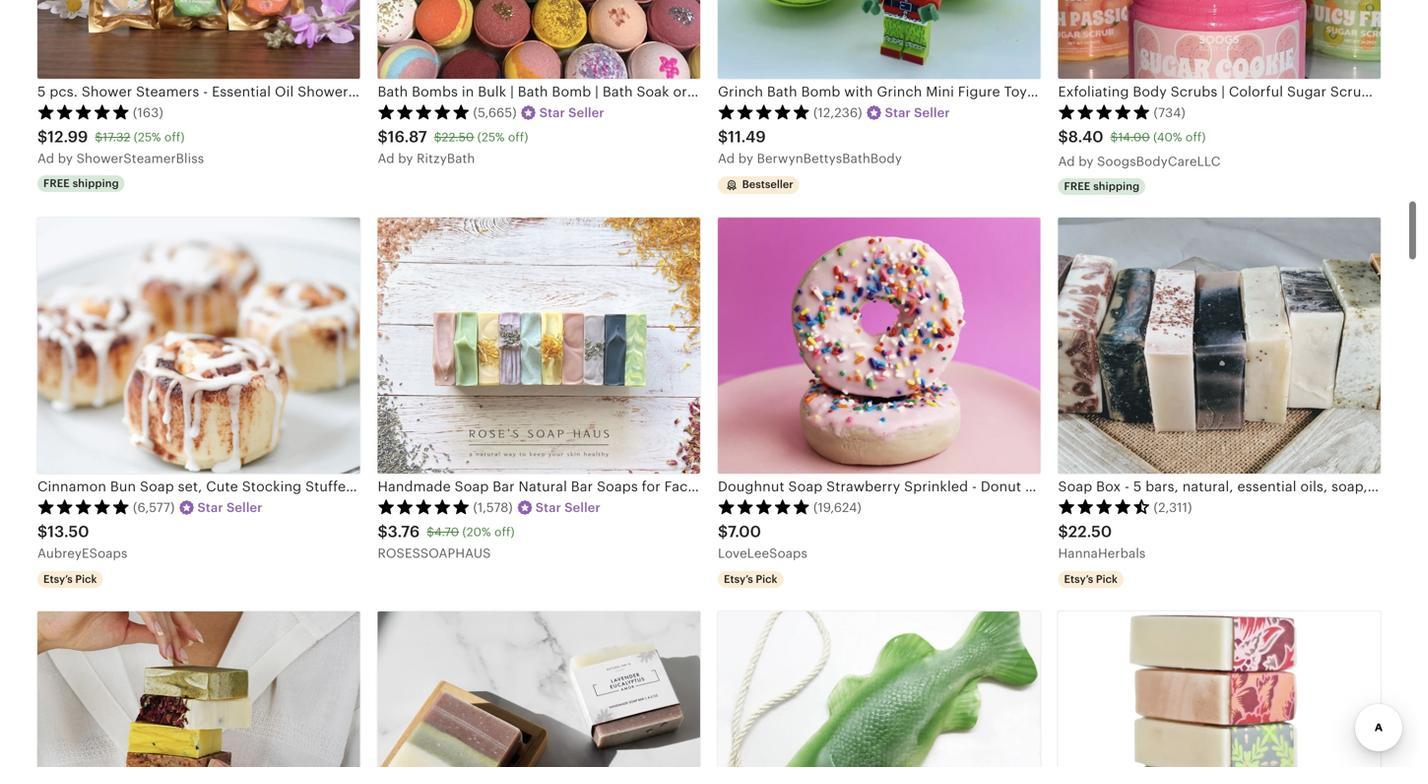 Task type: vqa. For each thing, say whether or not it's contained in the screenshot.
CHRISTMAS
no



Task type: locate. For each thing, give the bounding box(es) containing it.
5 out of 5 stars image up 12.99
[[37, 104, 130, 120]]

(12,236)
[[813, 105, 862, 120]]

etsy's pick for 22.50
[[1064, 573, 1118, 585]]

$
[[37, 128, 48, 146], [378, 128, 388, 146], [718, 128, 728, 146], [1058, 128, 1068, 146], [95, 131, 103, 144], [434, 131, 442, 144], [1111, 131, 1118, 144], [37, 523, 48, 541], [378, 523, 388, 541], [718, 523, 728, 541], [1058, 523, 1068, 541], [427, 526, 434, 539]]

1 horizontal spatial 22.50
[[1068, 523, 1112, 541]]

etsy's down hannaherbals
[[1064, 573, 1093, 585]]

2 etsy's from the left
[[724, 573, 753, 585]]

11.49
[[728, 128, 766, 146]]

shipping down 'a d b y soogsbodycarellc'
[[1093, 180, 1140, 192]]

d down 11.49
[[727, 151, 735, 166]]

0 horizontal spatial free
[[43, 177, 70, 189]]

$ inside $ 7.00 loveleesoaps
[[718, 523, 728, 541]]

etsy's for 7.00
[[724, 573, 753, 585]]

b inside $ 12.99 $ 17.32 (25% off) a d b y showersteamerbliss
[[58, 151, 66, 166]]

0 horizontal spatial etsy's pick
[[43, 573, 97, 585]]

pick for 13.50
[[75, 573, 97, 585]]

(6,577)
[[133, 500, 175, 515]]

1 horizontal spatial grinch
[[877, 84, 922, 99]]

5 out of 5 stars image for (163)
[[37, 104, 130, 120]]

22.50 inside $ 22.50 hannaherbals
[[1068, 523, 1112, 541]]

(25% inside $ 16.87 $ 22.50 (25% off) a d b y ritzybath
[[477, 131, 505, 144]]

b inside $ 11.49 a d b y berwynbettysbathbody
[[738, 151, 747, 166]]

a d b y soogsbodycarellc
[[1058, 154, 1221, 169]]

0 horizontal spatial etsy's
[[43, 573, 73, 585]]

free down 12.99
[[43, 177, 70, 189]]

seller down mini
[[914, 105, 950, 120]]

12.99
[[48, 128, 88, 146]]

etsy's pick
[[43, 573, 97, 585], [724, 573, 778, 585], [1064, 573, 1118, 585]]

22.50
[[442, 131, 474, 144], [1068, 523, 1112, 541]]

home gifts handmade soap 5 bar set, handmade soap, natural soap, christmas gift idea lavender soap, for mom, for women for her image
[[1058, 611, 1381, 767]]

b down 12.99
[[58, 151, 66, 166]]

star seller for (6,577)
[[197, 500, 263, 515]]

22.50 inside $ 16.87 $ 22.50 (25% off) a d b y ritzybath
[[442, 131, 474, 144]]

$ 3.76 $ 4.70 (20% off) rosessoaphaus
[[378, 523, 515, 561]]

0 horizontal spatial (25%
[[134, 131, 161, 144]]

off) right (40%
[[1186, 131, 1206, 144]]

star seller for (1,578)
[[536, 500, 601, 515]]

star for (5,665)
[[539, 105, 565, 120]]

b down the '8.40'
[[1079, 154, 1087, 169]]

2 horizontal spatial etsy's
[[1064, 573, 1093, 585]]

star right (5,665)
[[539, 105, 565, 120]]

bestseller
[[742, 178, 794, 190]]

free for 8.40
[[1064, 180, 1091, 192]]

pick down loveleesoaps
[[756, 573, 778, 585]]

ritzybath
[[417, 151, 475, 166]]

1 horizontal spatial (25%
[[477, 131, 505, 144]]

free shipping for 12.99
[[43, 177, 119, 189]]

2 horizontal spatial etsy's pick
[[1064, 573, 1118, 585]]

d
[[46, 151, 54, 166], [386, 151, 395, 166], [727, 151, 735, 166], [1067, 154, 1075, 169]]

lavender eucalyptus soap bar | handmade soap | all natural | organic soap | gift for her| birthday gift image
[[378, 611, 700, 767]]

1 grinch from the left
[[718, 84, 763, 99]]

seller right (6,577)
[[226, 500, 263, 515]]

etsy's pick down loveleesoaps
[[724, 573, 778, 585]]

a
[[37, 151, 46, 166], [378, 151, 387, 166], [718, 151, 727, 166], [1058, 154, 1067, 169]]

off) for 12.99
[[164, 131, 185, 144]]

(25% for 12.99
[[134, 131, 161, 144]]

free shipping down 12.99
[[43, 177, 119, 189]]

(25% for 16.87
[[477, 131, 505, 144]]

grinch left bath
[[718, 84, 763, 99]]

y down 16.87
[[406, 151, 413, 166]]

pick down aubreyesoaps
[[75, 573, 97, 585]]

off) for 8.40
[[1186, 131, 1206, 144]]

etsy's pick down hannaherbals
[[1064, 573, 1118, 585]]

4.70
[[434, 526, 459, 539]]

star seller right (1,578)
[[536, 500, 601, 515]]

1 etsy's pick from the left
[[43, 573, 97, 585]]

shipping
[[73, 177, 119, 189], [1093, 180, 1140, 192]]

showersteamerbliss
[[76, 151, 204, 166]]

a inside $ 16.87 $ 22.50 (25% off) a d b y ritzybath
[[378, 151, 387, 166]]

bath bombs in bulk | bath bomb | bath soak or bath fizzies | luxury bath bombs for self care | you're the bomb | self care gift image
[[378, 0, 700, 79]]

star seller right (6,577)
[[197, 500, 263, 515]]

d inside $ 16.87 $ 22.50 (25% off) a d b y ritzybath
[[386, 151, 395, 166]]

b down 16.87
[[398, 151, 406, 166]]

0 horizontal spatial free shipping
[[43, 177, 119, 189]]

grinch bath bomb with grinch mini figure toy inside large
[[718, 84, 1120, 99]]

bath
[[767, 84, 797, 99]]

y down 11.49
[[746, 151, 753, 166]]

1 horizontal spatial free shipping
[[1064, 180, 1140, 192]]

(25% up showersteamerbliss
[[134, 131, 161, 144]]

0 horizontal spatial grinch
[[718, 84, 763, 99]]

1 vertical spatial 22.50
[[1068, 523, 1112, 541]]

14.00
[[1118, 131, 1150, 144]]

22.50 up hannaherbals
[[1068, 523, 1112, 541]]

b
[[58, 151, 66, 166], [398, 151, 406, 166], [738, 151, 747, 166], [1079, 154, 1087, 169]]

0 horizontal spatial pick
[[75, 573, 97, 585]]

2 (25% from the left
[[477, 131, 505, 144]]

0 vertical spatial 22.50
[[442, 131, 474, 144]]

etsy's
[[43, 573, 73, 585], [724, 573, 753, 585], [1064, 573, 1093, 585]]

off) for 16.87
[[508, 131, 528, 144]]

5 out of 5 stars image up 16.87
[[378, 104, 470, 120]]

cinnamon bun soap set, cute stocking stuffer, holiday teacher gift, handmade gift for her, fake food soap image
[[37, 218, 360, 474]]

seller for (6,577)
[[226, 500, 263, 515]]

star seller down grinch bath bomb with grinch mini figure toy inside large
[[885, 105, 950, 120]]

y inside $ 16.87 $ 22.50 (25% off) a d b y ritzybath
[[406, 151, 413, 166]]

shipping down $ 12.99 $ 17.32 (25% off) a d b y showersteamerbliss
[[73, 177, 119, 189]]

doughnut soap strawberry sprinkled - donut soap, food soap, sprinkle soap, soap favors, donut party favor, novelty soap, fake food soap, spa image
[[718, 218, 1040, 474]]

1 horizontal spatial free
[[1064, 180, 1091, 192]]

(25% down (5,665)
[[477, 131, 505, 144]]

loveleesoaps
[[718, 546, 808, 561]]

$ 16.87 $ 22.50 (25% off) a d b y ritzybath
[[378, 128, 528, 166]]

free shipping
[[43, 177, 119, 189], [1064, 180, 1140, 192]]

0 horizontal spatial shipping
[[73, 177, 119, 189]]

5 out of 5 stars image
[[37, 104, 130, 120], [378, 104, 470, 120], [718, 104, 811, 120], [1058, 104, 1151, 120], [37, 499, 130, 515], [378, 499, 470, 515], [718, 499, 811, 515]]

pick
[[75, 573, 97, 585], [756, 573, 778, 585], [1096, 573, 1118, 585]]

1 horizontal spatial etsy's pick
[[724, 573, 778, 585]]

$ 11.49 a d b y berwynbettysbathbody
[[718, 128, 902, 166]]

2 etsy's pick from the left
[[724, 573, 778, 585]]

y inside $ 11.49 a d b y berwynbettysbathbody
[[746, 151, 753, 166]]

5 out of 5 stars image up 7.00
[[718, 499, 811, 515]]

2 pick from the left
[[756, 573, 778, 585]]

d down 16.87
[[386, 151, 395, 166]]

5 out of 5 stars image down bath
[[718, 104, 811, 120]]

22.50 up ritzybath
[[442, 131, 474, 144]]

d down the '8.40'
[[1067, 154, 1075, 169]]

free shipping for 8.40
[[1064, 180, 1140, 192]]

b down 11.49
[[738, 151, 747, 166]]

star down grinch bath bomb with grinch mini figure toy inside large
[[885, 105, 911, 120]]

off) up showersteamerbliss
[[164, 131, 185, 144]]

seller for (1,578)
[[565, 500, 601, 515]]

1 horizontal spatial etsy's
[[724, 573, 753, 585]]

inside
[[1031, 84, 1071, 99]]

1 etsy's from the left
[[43, 573, 73, 585]]

3.76
[[388, 523, 420, 541]]

3 etsy's from the left
[[1064, 573, 1093, 585]]

y down 12.99
[[66, 151, 73, 166]]

5 out of 5 stars image down large
[[1058, 104, 1151, 120]]

grinch
[[718, 84, 763, 99], [877, 84, 922, 99]]

berwynbettysbathbody
[[757, 151, 902, 166]]

(1,578)
[[473, 500, 513, 515]]

1 horizontal spatial shipping
[[1093, 180, 1140, 192]]

star seller
[[539, 105, 604, 120], [885, 105, 950, 120], [197, 500, 263, 515], [536, 500, 601, 515]]

pick for 22.50
[[1096, 573, 1118, 585]]

$ 8.40 $ 14.00 (40% off)
[[1058, 128, 1206, 146]]

1 horizontal spatial pick
[[756, 573, 778, 585]]

off)
[[164, 131, 185, 144], [508, 131, 528, 144], [1186, 131, 1206, 144], [494, 526, 515, 539]]

off) down (1,578)
[[494, 526, 515, 539]]

free
[[43, 177, 70, 189], [1064, 180, 1091, 192]]

pick down hannaherbals
[[1096, 573, 1118, 585]]

grinch left mini
[[877, 84, 922, 99]]

figure
[[958, 84, 1000, 99]]

0 horizontal spatial 22.50
[[442, 131, 474, 144]]

5 out of 5 stars image for (734)
[[1058, 104, 1151, 120]]

2 horizontal spatial pick
[[1096, 573, 1118, 585]]

(25%
[[134, 131, 161, 144], [477, 131, 505, 144]]

toy
[[1004, 84, 1027, 99]]

seller for (12,236)
[[914, 105, 950, 120]]

star seller right (5,665)
[[539, 105, 604, 120]]

rosessoaphaus
[[378, 546, 491, 561]]

5 out of 5 stars image up 3.76 in the left of the page
[[378, 499, 470, 515]]

star seller for (5,665)
[[539, 105, 604, 120]]

star
[[539, 105, 565, 120], [885, 105, 911, 120], [197, 500, 223, 515], [536, 500, 561, 515]]

star right (6,577)
[[197, 500, 223, 515]]

star right (1,578)
[[536, 500, 561, 515]]

off) down (5,665)
[[508, 131, 528, 144]]

off) inside $ 16.87 $ 22.50 (25% off) a d b y ritzybath
[[508, 131, 528, 144]]

off) inside $ 3.76 $ 4.70 (20% off) rosessoaphaus
[[494, 526, 515, 539]]

y
[[66, 151, 73, 166], [406, 151, 413, 166], [746, 151, 753, 166], [1087, 154, 1094, 169]]

3 pick from the left
[[1096, 573, 1118, 585]]

1 pick from the left
[[75, 573, 97, 585]]

etsy's pick down aubreyesoaps
[[43, 573, 97, 585]]

seller right (1,578)
[[565, 500, 601, 515]]

etsy's down loveleesoaps
[[724, 573, 753, 585]]

1 (25% from the left
[[134, 131, 161, 144]]

mini
[[926, 84, 954, 99]]

seller down "bath bombs in bulk | bath bomb | bath soak or bath fizzies | luxury bath bombs for self care | you're the bomb | self care gift" image
[[568, 105, 604, 120]]

(25% inside $ 12.99 $ 17.32 (25% off) a d b y showersteamerbliss
[[134, 131, 161, 144]]

5 out of 5 stars image up 13.50 at bottom
[[37, 499, 130, 515]]

free down the '8.40'
[[1064, 180, 1091, 192]]

13.50
[[48, 523, 89, 541]]

seller
[[568, 105, 604, 120], [914, 105, 950, 120], [226, 500, 263, 515], [565, 500, 601, 515]]

off) inside $ 12.99 $ 17.32 (25% off) a d b y showersteamerbliss
[[164, 131, 185, 144]]

(734)
[[1154, 105, 1186, 120]]

3 etsy's pick from the left
[[1064, 573, 1118, 585]]

d down 12.99
[[46, 151, 54, 166]]

off) inside $ 8.40 $ 14.00 (40% off)
[[1186, 131, 1206, 144]]

$ 13.50 aubreyesoaps
[[37, 523, 128, 561]]

etsy's pick for 7.00
[[724, 573, 778, 585]]

$ 7.00 loveleesoaps
[[718, 523, 808, 561]]

etsy's down aubreyesoaps
[[43, 573, 73, 585]]

free shipping down 'a d b y soogsbodycarellc'
[[1064, 180, 1140, 192]]



Task type: describe. For each thing, give the bounding box(es) containing it.
4.5 out of 5 stars image
[[1058, 499, 1151, 515]]

star for (1,578)
[[536, 500, 561, 515]]

shipping for 8.40
[[1093, 180, 1140, 192]]

$ inside $ 11.49 a d b y berwynbettysbathbody
[[718, 128, 728, 146]]

y inside $ 12.99 $ 17.32 (25% off) a d b y showersteamerbliss
[[66, 151, 73, 166]]

(163)
[[133, 105, 163, 120]]

handmade soap bar natural bar soaps for face & body, cold process soap, moisturizing goat milk soap for sensitive skin, scented, unscented. image
[[378, 218, 700, 474]]

$ inside $ 22.50 hannaherbals
[[1058, 523, 1068, 541]]

2 grinch from the left
[[877, 84, 922, 99]]

$ inside '$ 13.50 aubreyesoaps'
[[37, 523, 48, 541]]

$ inside $ 8.40 $ 14.00 (40% off)
[[1111, 131, 1118, 144]]

grinch bath bomb with grinch mini figure toy inside large image
[[718, 0, 1040, 79]]

free for 12.99
[[43, 177, 70, 189]]

star seller for (12,236)
[[885, 105, 950, 120]]

with
[[844, 84, 873, 99]]

5 out of 5 stars image for (19,624)
[[718, 499, 811, 515]]

a inside $ 11.49 a d b y berwynbettysbathbody
[[718, 151, 727, 166]]

d inside $ 11.49 a d b y berwynbettysbathbody
[[727, 151, 735, 166]]

b inside $ 16.87 $ 22.50 (25% off) a d b y ritzybath
[[398, 151, 406, 166]]

aubreyesoaps
[[37, 546, 128, 561]]

5 pcs. shower steamers - essential oil shower steamers, handmade bath steamers tablets, shower aromatherapy gift image
[[37, 0, 360, 79]]

large
[[1075, 84, 1120, 99]]

etsy's for 22.50
[[1064, 573, 1093, 585]]

5 out of 5 stars image for (6,577)
[[37, 499, 130, 515]]

(2,311)
[[1154, 500, 1192, 515]]

$ 12.99 $ 17.32 (25% off) a d b y showersteamerbliss
[[37, 128, 204, 166]]

16.87
[[388, 128, 427, 146]]

star for (12,236)
[[885, 105, 911, 120]]

hannaherbals
[[1058, 546, 1146, 561]]

5 out of 5 stars image for (12,236)
[[718, 104, 811, 120]]

pick for 7.00
[[756, 573, 778, 585]]

shipping for 12.99
[[73, 177, 119, 189]]

d inside $ 12.99 $ 17.32 (25% off) a d b y showersteamerbliss
[[46, 151, 54, 166]]

etsy's pick for 13.50
[[43, 573, 97, 585]]

(19,624)
[[813, 500, 862, 515]]

(5,665)
[[473, 105, 517, 120]]

(40%
[[1153, 131, 1182, 144]]

5 out of 5 stars image for (5,665)
[[378, 104, 470, 120]]

(20%
[[462, 526, 491, 539]]

$ 22.50 hannaherbals
[[1058, 523, 1146, 561]]

exfoliating body scrubs | colorful sugar scrubs soap | whipped shea body polish | scented wash | foaming lather | self care skincare gift image
[[1058, 0, 1381, 79]]

y down the '8.40'
[[1087, 154, 1094, 169]]

5 out of 5 stars image for (1,578)
[[378, 499, 470, 515]]

organic hand made soap, christmas gift, bath soap, artisan soap, aromatherapy, skincare, scented soap, wedding favor, soap dish, vegan soap image
[[37, 611, 360, 767]]

bomb
[[801, 84, 841, 99]]

8.40
[[1068, 128, 1104, 146]]

star for (6,577)
[[197, 500, 223, 515]]

a inside $ 12.99 $ 17.32 (25% off) a d b y showersteamerbliss
[[37, 151, 46, 166]]

17.32
[[103, 131, 130, 144]]

soap box - 5 bars, natural, essential oils, soap, soaps, body soap, bar soap, handmade soap, gifts for him, gifts for dad, assorted soaps image
[[1058, 218, 1381, 474]]

soogsbodycarellc
[[1097, 154, 1221, 169]]

seller for (5,665)
[[568, 105, 604, 120]]

etsy's for 13.50
[[43, 573, 73, 585]]

7.00
[[728, 523, 761, 541]]

off) for 3.76
[[494, 526, 515, 539]]

bass soap on a rope, gifts for kids, stocking stuffers, fish soap, fishing gifts, soap for men, funny gifts for him, for men, secret santa image
[[718, 611, 1040, 767]]



